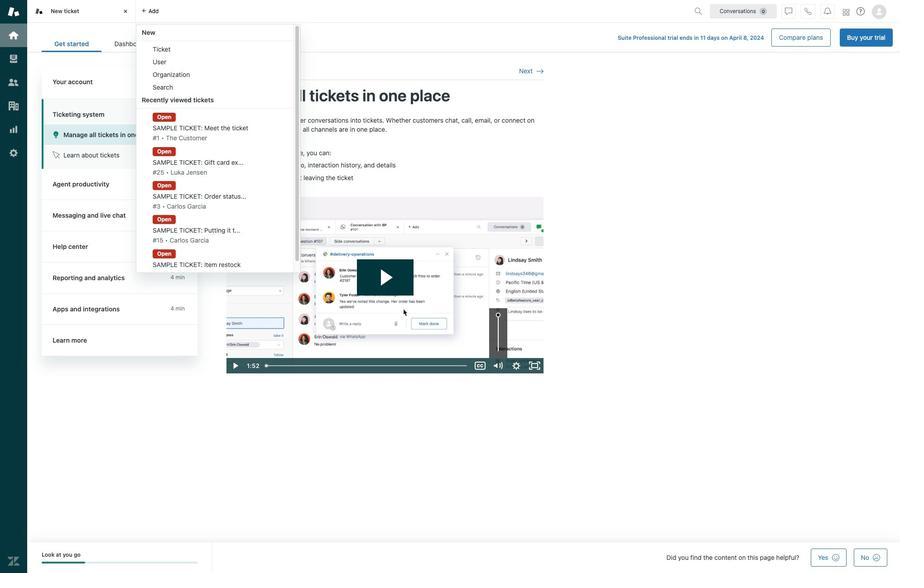 Task type: locate. For each thing, give the bounding box(es) containing it.
region
[[227, 116, 544, 374]]

heading
[[42, 67, 198, 99]]

reporting image
[[8, 124, 19, 136]]

notifications image
[[825, 7, 832, 15]]

tab
[[27, 0, 136, 23], [102, 35, 159, 52]]

footer
[[27, 543, 901, 574]]

tab list
[[42, 35, 159, 52]]

menu inside tabs tab list
[[136, 24, 301, 281]]

zendesk support image
[[8, 6, 19, 18]]

video thumbnail image
[[227, 197, 544, 374]]

button displays agent's chat status as invisible. image
[[786, 7, 793, 15]]

menu item
[[136, 43, 294, 56], [136, 56, 294, 68], [136, 68, 294, 81], [136, 81, 294, 94], [136, 111, 294, 145], [136, 145, 294, 179], [136, 179, 294, 213], [136, 213, 294, 247], [136, 247, 294, 281]]

April 8, 2024 text field
[[730, 34, 765, 41]]

progress bar image
[[42, 563, 85, 565]]

organizations image
[[8, 100, 19, 112]]

main element
[[0, 0, 27, 574]]

get started image
[[8, 29, 19, 41]]

9 menu item from the top
[[136, 247, 294, 281]]

zendesk image
[[8, 556, 19, 568]]

views image
[[8, 53, 19, 65]]

0 vertical spatial tab
[[27, 0, 136, 23]]

8 menu item from the top
[[136, 213, 294, 247]]

5 menu item from the top
[[136, 111, 294, 145]]

content-title region
[[227, 89, 544, 102]]

menu
[[136, 24, 301, 281]]

2 menu item from the top
[[136, 56, 294, 68]]



Task type: vqa. For each thing, say whether or not it's contained in the screenshot.
seventh ROW from the bottom
no



Task type: describe. For each thing, give the bounding box(es) containing it.
admin image
[[8, 147, 19, 159]]

tabs tab list
[[27, 0, 691, 281]]

7 menu item from the top
[[136, 179, 294, 213]]

customers image
[[8, 77, 19, 88]]

close image
[[121, 7, 130, 16]]

1 vertical spatial tab
[[102, 35, 159, 52]]

progress-bar progress bar
[[42, 563, 198, 565]]

1 menu item from the top
[[136, 43, 294, 56]]

zendesk products image
[[844, 9, 850, 15]]

3 menu item from the top
[[136, 68, 294, 81]]

tab inside tabs tab list
[[27, 0, 136, 23]]

4 menu item from the top
[[136, 81, 294, 94]]

6 menu item from the top
[[136, 145, 294, 179]]

video element
[[227, 197, 544, 374]]

get help image
[[857, 7, 865, 15]]



